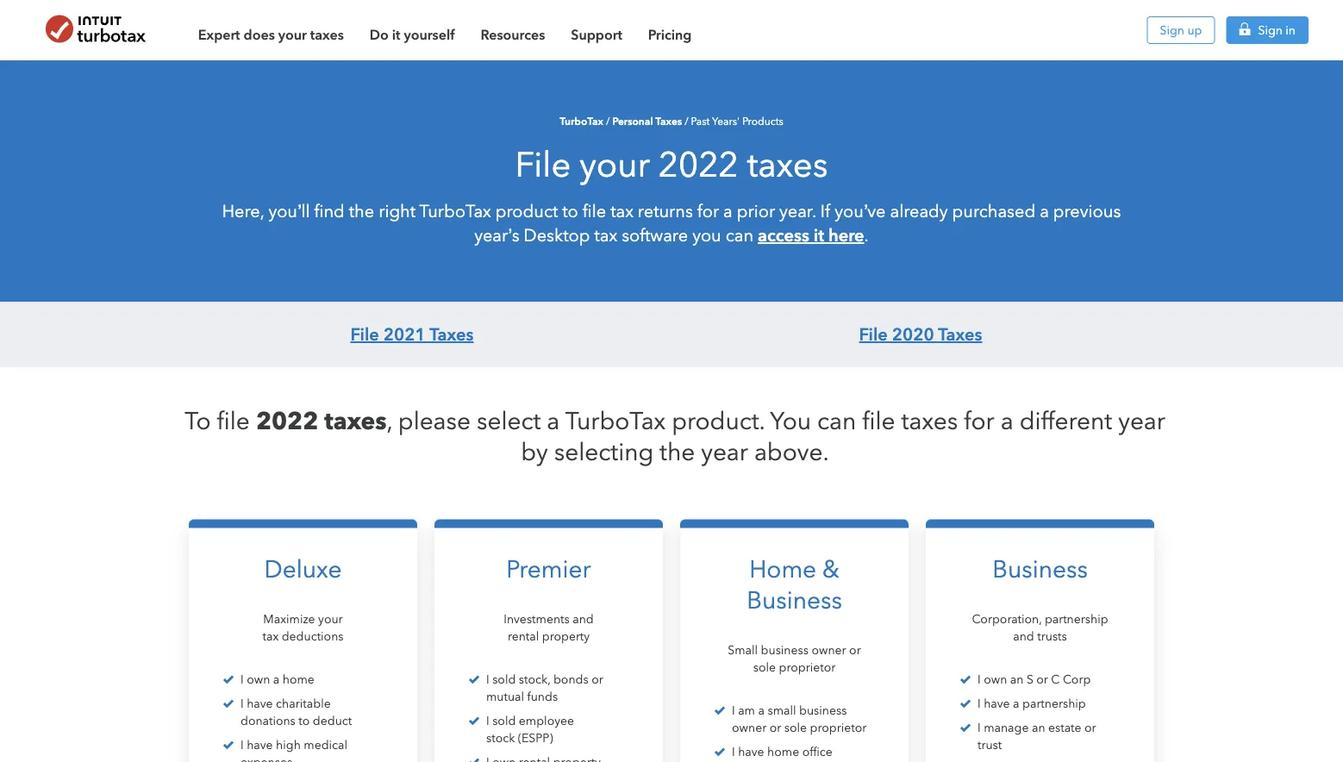 Task type: vqa. For each thing, say whether or not it's contained in the screenshot.
middle START
no



Task type: locate. For each thing, give the bounding box(es) containing it.
or inside the small business owner or sole proprietor
[[849, 643, 861, 657]]

business inside i am a small business owner or
[[799, 704, 847, 718]]

your up deductions
[[318, 612, 343, 626]]

owner down am
[[732, 721, 767, 735]]

file left 2021
[[350, 324, 379, 345]]

1 vertical spatial an
[[1032, 721, 1045, 735]]

purchased a previous year's desktop tax software you can
[[474, 201, 1121, 246]]

your for maximize your tax deductions
[[318, 612, 343, 626]]

business up sole proprietor
[[799, 704, 847, 718]]

2 vertical spatial your
[[318, 612, 343, 626]]

1 horizontal spatial and
[[1013, 629, 1034, 644]]

1 vertical spatial sole
[[784, 721, 807, 735]]

i manage an estate or trust
[[978, 721, 1096, 752]]

/ left past
[[685, 115, 689, 128]]

tax inside purchased a previous year's desktop tax software you can
[[594, 225, 617, 246]]

1 vertical spatial the
[[660, 438, 695, 466]]

1 vertical spatial for
[[964, 407, 995, 435]]

your
[[278, 26, 307, 43], [580, 144, 650, 185], [318, 612, 343, 626]]

a right am
[[758, 704, 765, 718]]

2020
[[892, 324, 934, 345]]

0 vertical spatial to
[[562, 201, 578, 222]]

you
[[692, 225, 721, 246]]

file 2020 taxes link
[[859, 324, 982, 345]]

have for business
[[984, 697, 1010, 711]]

0 horizontal spatial an
[[1010, 672, 1024, 687]]

1 vertical spatial tax
[[594, 225, 617, 246]]

1 horizontal spatial home
[[767, 745, 799, 759]]

your for file your 2022 taxes
[[580, 144, 650, 185]]

file left 2020 on the top right
[[859, 324, 888, 345]]

1 horizontal spatial your
[[318, 612, 343, 626]]

2022 inside to file 2022 taxes , please select a turbotax product. you can file taxes for a different year by selecting the year above.
[[256, 406, 318, 435]]

or inside i manage an estate or trust
[[1085, 721, 1096, 735]]

or right bonds
[[592, 672, 603, 687]]

taxes right 2020 on the top right
[[938, 324, 982, 345]]

taxes
[[656, 115, 682, 128], [429, 324, 474, 345], [938, 324, 982, 345]]

by
[[521, 438, 548, 466]]

taxes for to file 2022 taxes , please select a turbotax product. you can file taxes for a different year by selecting the year above.
[[324, 406, 387, 435]]

1 vertical spatial turbotax
[[419, 201, 491, 222]]

it for do
[[392, 26, 400, 43]]

0 horizontal spatial /
[[606, 115, 610, 128]]

i inside i manage an estate or trust
[[978, 721, 981, 735]]

or up sole proprietor
[[849, 643, 861, 657]]

0 horizontal spatial owner
[[732, 721, 767, 735]]

2 vertical spatial tax
[[263, 629, 279, 644]]

i own an s or c corp
[[978, 672, 1091, 687]]

1 vertical spatial 2022
[[256, 406, 318, 435]]

sold for stock,
[[492, 672, 516, 687]]

sign
[[1160, 23, 1185, 37], [1258, 23, 1283, 37]]

tax up software
[[611, 201, 634, 222]]

or inside i am a small business owner or
[[770, 721, 781, 735]]

2022 for file
[[256, 406, 318, 435]]

or inside i sold stock, bonds or mutual funds
[[592, 672, 603, 687]]

0 horizontal spatial taxes
[[429, 324, 474, 345]]

1 horizontal spatial to
[[562, 201, 578, 222]]

0 horizontal spatial the
[[349, 201, 374, 222]]

deductions
[[282, 629, 344, 644]]

it
[[392, 26, 400, 43], [814, 225, 824, 246]]

to up desktop
[[562, 201, 578, 222]]

1 horizontal spatial /
[[685, 115, 689, 128]]

the
[[349, 201, 374, 222], [660, 438, 695, 466]]

have
[[247, 697, 273, 711], [984, 697, 1010, 711], [247, 738, 273, 752], [738, 745, 764, 759]]

product.
[[672, 407, 765, 435]]

0 horizontal spatial it
[[392, 26, 400, 43]]

high
[[276, 738, 301, 752]]

i for i own an s or c corp
[[978, 672, 981, 687]]

it down if
[[814, 225, 824, 246]]

owner
[[812, 643, 846, 657], [732, 721, 767, 735]]

sold inside i sold employee stock (espp)
[[492, 714, 516, 728]]

a
[[723, 201, 733, 222], [1040, 201, 1049, 222], [547, 407, 560, 435], [1001, 407, 1014, 435], [273, 672, 280, 687], [1013, 697, 1020, 711], [758, 704, 765, 718]]

pricing link
[[648, 16, 692, 45]]

trust
[[978, 738, 1002, 752]]

i for i have a partnership
[[978, 697, 981, 711]]

1 horizontal spatial owner
[[812, 643, 846, 657]]

business up corporation, partnership and trusts
[[992, 555, 1088, 584]]

to deduct
[[299, 714, 352, 728]]

2 horizontal spatial your
[[580, 144, 650, 185]]

0 vertical spatial your
[[278, 26, 307, 43]]

expenses
[[241, 755, 292, 762]]

0 vertical spatial and
[[573, 612, 594, 626]]

to
[[562, 201, 578, 222], [299, 714, 310, 728]]

home up the charitable
[[283, 672, 315, 687]]

0 horizontal spatial file
[[350, 324, 379, 345]]

i inside i have charitable donations
[[241, 697, 244, 711]]

2 vertical spatial turbotax
[[565, 407, 666, 435]]

i inside i am a small business owner or
[[732, 704, 735, 718]]

trusts
[[1037, 629, 1067, 644]]

can right you
[[817, 407, 856, 435]]

the down product.
[[660, 438, 695, 466]]

if
[[821, 201, 830, 222]]

/ left personal on the left of page
[[606, 115, 610, 128]]

sold inside i sold stock, bonds or mutual funds
[[492, 672, 516, 687]]

sold up stock
[[492, 714, 516, 728]]

year's
[[474, 225, 519, 246]]

0 vertical spatial owner
[[812, 643, 846, 657]]

an down i have a partnership
[[1032, 721, 1045, 735]]

to file 2022 taxes , please select a turbotax product. you can file taxes for a different year by selecting the year above.
[[185, 406, 1165, 466]]

a left the previous
[[1040, 201, 1049, 222]]

access
[[758, 225, 809, 246]]

owner down home & business
[[812, 643, 846, 657]]

2 sold from the top
[[492, 714, 516, 728]]

proprietor up the office
[[810, 721, 867, 735]]

1 vertical spatial and
[[1013, 629, 1034, 644]]

business
[[761, 643, 809, 657], [799, 704, 847, 718]]

tax inside maximize your tax deductions
[[263, 629, 279, 644]]

0 vertical spatial an
[[1010, 672, 1024, 687]]

home
[[283, 672, 315, 687], [767, 745, 799, 759]]

0 horizontal spatial for
[[697, 201, 719, 222]]

sole inside the small business owner or sole proprietor
[[753, 660, 776, 675]]

pricing
[[648, 26, 692, 43]]

selecting
[[554, 438, 654, 466]]

i for i have charitable donations
[[241, 697, 244, 711]]

business right small
[[761, 643, 809, 657]]

it inside "file your 2022 taxes" main content
[[814, 225, 824, 246]]

2021
[[383, 324, 426, 345]]

s
[[1027, 672, 1034, 687]]

it right 'do'
[[392, 26, 400, 43]]

i inside i have high medical expenses
[[241, 738, 244, 752]]

the right find
[[349, 201, 374, 222]]

i for i have home office
[[732, 745, 735, 759]]

file for file your 2022 taxes
[[515, 144, 571, 185]]

0 horizontal spatial to
[[299, 714, 310, 728]]

does
[[244, 26, 275, 43]]

0 horizontal spatial can
[[726, 225, 754, 246]]

turbotax up year's
[[419, 201, 491, 222]]

0 vertical spatial proprietor
[[779, 660, 836, 675]]

tax down here, you'll find the right turbotax product to file tax returns for a prior year. if you've already
[[594, 225, 617, 246]]

i inside i sold employee stock (espp)
[[486, 714, 489, 728]]

select
[[477, 407, 541, 435]]

a left different
[[1001, 407, 1014, 435]]

maximize
[[263, 612, 315, 626]]

and up property
[[573, 612, 594, 626]]

home down i am a small business owner or
[[767, 745, 799, 759]]

1 vertical spatial business
[[799, 704, 847, 718]]

have up expenses
[[247, 738, 273, 752]]

proprietor
[[779, 660, 836, 675], [810, 721, 867, 735]]

0 horizontal spatial 2022
[[256, 406, 318, 435]]

taxes left past
[[656, 115, 682, 128]]

have for deluxe
[[247, 697, 273, 711]]

0 vertical spatial business
[[761, 643, 809, 657]]

1 horizontal spatial it
[[814, 225, 824, 246]]

1 horizontal spatial an
[[1032, 721, 1045, 735]]

or for i own an s or c corp
[[1037, 672, 1048, 687]]

0 vertical spatial can
[[726, 225, 754, 246]]

tax
[[611, 201, 634, 222], [594, 225, 617, 246], [263, 629, 279, 644]]

or right s
[[1037, 672, 1048, 687]]

yourself
[[404, 26, 455, 43]]

you
[[770, 407, 811, 435]]

1 horizontal spatial sign
[[1258, 23, 1283, 37]]

have for home & business
[[738, 745, 764, 759]]

1 vertical spatial business
[[747, 586, 842, 615]]

partnership up the trusts
[[1045, 612, 1108, 626]]

have up donations
[[247, 697, 273, 711]]

file 2021 taxes
[[350, 324, 474, 345]]

2 sign from the left
[[1258, 23, 1283, 37]]

your right does
[[278, 26, 307, 43]]

own left s
[[984, 672, 1007, 687]]

0 horizontal spatial own
[[247, 672, 270, 687]]

sole proprietor
[[784, 721, 867, 735]]

home & business
[[747, 555, 842, 615]]

am
[[738, 704, 755, 718]]

0 vertical spatial business
[[992, 555, 1088, 584]]

2 horizontal spatial taxes
[[938, 324, 982, 345]]

to down the charitable
[[299, 714, 310, 728]]

1 vertical spatial it
[[814, 225, 824, 246]]

sign up link
[[1147, 16, 1215, 44]]

,
[[387, 407, 392, 435]]

have down am
[[738, 745, 764, 759]]

have inside i have charitable donations
[[247, 697, 273, 711]]

year above.
[[701, 438, 829, 466]]

taxes
[[310, 26, 344, 43], [747, 144, 828, 185], [324, 406, 387, 435], [901, 407, 958, 435]]

0 horizontal spatial and
[[573, 612, 594, 626]]

partnership inside corporation, partnership and trusts
[[1045, 612, 1108, 626]]

0 vertical spatial 2022
[[659, 144, 739, 185]]

sold up mutual at the left of page
[[492, 672, 516, 687]]

tax down maximize
[[263, 629, 279, 644]]

resources link
[[481, 16, 545, 45]]

mutual
[[486, 690, 524, 704]]

for inside to file 2022 taxes , please select a turbotax product. you can file taxes for a different year by selecting the year above.
[[964, 407, 995, 435]]

0 vertical spatial sole
[[753, 660, 776, 675]]

a up the by at left
[[547, 407, 560, 435]]

your inside maximize your tax deductions
[[318, 612, 343, 626]]

file for file 2021 taxes
[[350, 324, 379, 345]]

0 vertical spatial it
[[392, 26, 400, 43]]

sign left up on the top right of the page
[[1160, 23, 1185, 37]]

business down home
[[747, 586, 842, 615]]

0 horizontal spatial home
[[283, 672, 315, 687]]

returns
[[638, 201, 693, 222]]

and down corporation,
[[1013, 629, 1034, 644]]

or down small
[[770, 721, 781, 735]]

1 horizontal spatial file
[[583, 201, 606, 222]]

turbotax
[[560, 115, 603, 128], [419, 201, 491, 222], [565, 407, 666, 435]]

1 horizontal spatial for
[[964, 407, 995, 435]]

and
[[573, 612, 594, 626], [1013, 629, 1034, 644]]

sign for sign up
[[1160, 23, 1185, 37]]

i for i am a small business owner or
[[732, 704, 735, 718]]

i for i manage an estate or trust
[[978, 721, 981, 735]]

1 horizontal spatial file
[[515, 144, 571, 185]]

corp
[[1063, 672, 1091, 687]]

0 horizontal spatial sole
[[753, 660, 776, 675]]

employee
[[519, 714, 574, 728]]

support
[[571, 26, 622, 43]]

have up "manage"
[[984, 697, 1010, 711]]

1 vertical spatial owner
[[732, 721, 767, 735]]

i have a partnership
[[978, 697, 1086, 711]]

or
[[849, 643, 861, 657], [592, 672, 603, 687], [1037, 672, 1048, 687], [770, 721, 781, 735], [1085, 721, 1096, 735]]

0 vertical spatial partnership
[[1045, 612, 1108, 626]]

1 horizontal spatial sole
[[784, 721, 807, 735]]

1 sign from the left
[[1160, 23, 1185, 37]]

1 horizontal spatial 2022
[[659, 144, 739, 185]]

0 horizontal spatial your
[[278, 26, 307, 43]]

1 vertical spatial can
[[817, 407, 856, 435]]

1 horizontal spatial own
[[984, 672, 1007, 687]]

i inside i sold stock, bonds or mutual funds
[[486, 672, 489, 687]]

own
[[247, 672, 270, 687], [984, 672, 1007, 687]]

0 vertical spatial sold
[[492, 672, 516, 687]]

and inside 'investments and rental property'
[[573, 612, 594, 626]]

i for i sold employee stock (espp)
[[486, 714, 489, 728]]

a inside purchased a previous year's desktop tax software you can
[[1040, 201, 1049, 222]]

own up donations
[[247, 672, 270, 687]]

an left s
[[1010, 672, 1024, 687]]

sign in
[[1258, 23, 1296, 37]]

1 horizontal spatial the
[[660, 438, 695, 466]]

a left prior at the right top of the page
[[723, 201, 733, 222]]

sign left in
[[1258, 23, 1283, 37]]

1 horizontal spatial can
[[817, 407, 856, 435]]

file up product
[[515, 144, 571, 185]]

partnership down c
[[1023, 697, 1086, 711]]

an
[[1010, 672, 1024, 687], [1032, 721, 1045, 735]]

please
[[398, 407, 471, 435]]

expert does your taxes
[[198, 26, 344, 43]]

your down personal on the left of page
[[580, 144, 650, 185]]

turbotax up selecting
[[565, 407, 666, 435]]

an inside i manage an estate or trust
[[1032, 721, 1045, 735]]

1 vertical spatial your
[[580, 144, 650, 185]]

1 vertical spatial sold
[[492, 714, 516, 728]]

0 horizontal spatial sign
[[1160, 23, 1185, 37]]

proprietor inside the small business owner or sole proprietor
[[779, 660, 836, 675]]

can down prior at the right top of the page
[[726, 225, 754, 246]]

1 sold from the top
[[492, 672, 516, 687]]

owner inside i am a small business owner or
[[732, 721, 767, 735]]

proprietor up small
[[779, 660, 836, 675]]

2 own from the left
[[984, 672, 1007, 687]]

2 horizontal spatial file
[[859, 324, 888, 345]]

turbotax left personal on the left of page
[[560, 115, 603, 128]]

can
[[726, 225, 754, 246], [817, 407, 856, 435]]

1 own from the left
[[247, 672, 270, 687]]

taxes right 2021
[[429, 324, 474, 345]]

or right 'estate'
[[1085, 721, 1096, 735]]



Task type: describe. For each thing, give the bounding box(es) containing it.
different
[[1020, 407, 1112, 435]]

0 vertical spatial home
[[283, 672, 315, 687]]

funds
[[527, 690, 558, 704]]

0 horizontal spatial file
[[217, 407, 250, 435]]

small business owner or sole proprietor
[[728, 643, 861, 675]]

1 horizontal spatial taxes
[[656, 115, 682, 128]]

sign in link
[[1226, 16, 1309, 44]]

0 vertical spatial turbotax
[[560, 115, 603, 128]]

can inside purchased a previous year's desktop tax software you can
[[726, 225, 754, 246]]

property
[[542, 629, 590, 644]]

find
[[314, 201, 345, 222]]

estate
[[1048, 721, 1082, 735]]

turbotax link
[[560, 115, 603, 128]]

investments and rental property
[[504, 612, 594, 644]]

an for s
[[1010, 672, 1024, 687]]

can inside to file 2022 taxes , please select a turbotax product. you can file taxes for a different year by selecting the year above.
[[817, 407, 856, 435]]

taxes for file 2020 taxes
[[938, 324, 982, 345]]

software
[[622, 225, 688, 246]]

products
[[742, 115, 784, 128]]

small
[[728, 643, 758, 657]]

1 / from the left
[[606, 115, 610, 128]]

access it here link
[[758, 225, 864, 246]]

corporation,
[[972, 612, 1042, 626]]

0 horizontal spatial business
[[747, 586, 842, 615]]

corporation, partnership and trusts
[[972, 612, 1108, 644]]

i sold employee stock (espp)
[[486, 714, 574, 745]]

office
[[802, 745, 833, 759]]

taxes for expert does your taxes
[[310, 26, 344, 43]]

business inside the small business owner or sole proprietor
[[761, 643, 809, 657]]

i sold stock, bonds or mutual funds
[[486, 672, 603, 704]]

file 2020 taxes
[[859, 324, 982, 345]]

year.
[[779, 201, 816, 222]]

desktop
[[524, 225, 590, 246]]

turbotax image
[[34, 15, 157, 42]]

personal
[[612, 115, 653, 128]]

you've
[[835, 201, 886, 222]]

i have charitable donations
[[241, 697, 331, 728]]

premier
[[506, 555, 591, 584]]

own for deluxe
[[247, 672, 270, 687]]

2022 for your
[[659, 144, 739, 185]]

an for estate
[[1032, 721, 1045, 735]]

purchased
[[952, 201, 1036, 222]]

file for file 2020 taxes
[[859, 324, 888, 345]]

or for i manage an estate or trust
[[1085, 721, 1096, 735]]

deduct
[[313, 714, 352, 728]]

investments
[[504, 612, 570, 626]]

i have home office
[[732, 745, 833, 759]]

in
[[1286, 23, 1296, 37]]

stock
[[486, 731, 515, 745]]

and inside corporation, partnership and trusts
[[1013, 629, 1034, 644]]

0 vertical spatial tax
[[611, 201, 634, 222]]

taxes for file 2021 taxes
[[429, 324, 474, 345]]

donations
[[241, 714, 296, 728]]

access it here .
[[758, 225, 869, 246]]

small
[[768, 704, 796, 718]]

the inside to file 2022 taxes , please select a turbotax product. you can file taxes for a different year by selecting the year above.
[[660, 438, 695, 466]]

manage
[[984, 721, 1029, 735]]

0 vertical spatial the
[[349, 201, 374, 222]]

1 vertical spatial to
[[299, 714, 310, 728]]

maximize your tax deductions
[[263, 612, 344, 644]]

product
[[496, 201, 558, 222]]

turbotax / personal taxes / past years' products
[[560, 115, 784, 128]]

stock,
[[519, 672, 550, 687]]

to
[[185, 407, 211, 435]]

own for business
[[984, 672, 1007, 687]]

2 horizontal spatial file
[[862, 407, 895, 435]]

expert does your taxes link
[[198, 16, 344, 45]]

a inside i am a small business owner or
[[758, 704, 765, 718]]

i own a home
[[241, 672, 315, 687]]

&
[[823, 555, 840, 584]]

file 2021 taxes link
[[350, 324, 474, 345]]

years'
[[712, 115, 740, 128]]

medical
[[304, 738, 348, 752]]

a up i have charitable donations
[[273, 672, 280, 687]]

taxes for file your 2022 taxes
[[747, 144, 828, 185]]

here
[[828, 225, 864, 246]]

i for i sold stock, bonds or mutual funds
[[486, 672, 489, 687]]

you'll
[[268, 201, 310, 222]]

1 horizontal spatial business
[[992, 555, 1088, 584]]

i have high medical expenses
[[241, 738, 348, 762]]

it for access
[[814, 225, 824, 246]]

1 vertical spatial home
[[767, 745, 799, 759]]

rental
[[508, 629, 539, 644]]

already
[[890, 201, 948, 222]]

file your 2022 taxes main content
[[0, 60, 1343, 762]]

file your 2022 taxes
[[515, 144, 828, 185]]

a up "manage"
[[1013, 697, 1020, 711]]

0 vertical spatial for
[[697, 201, 719, 222]]

deluxe
[[264, 555, 342, 584]]

sign for sign in
[[1258, 23, 1283, 37]]

prior
[[737, 201, 775, 222]]

do it yourself link
[[370, 16, 455, 45]]

personal taxes link
[[612, 115, 682, 128]]

owner inside the small business owner or sole proprietor
[[812, 643, 846, 657]]

here,
[[222, 201, 264, 222]]

charitable
[[276, 697, 331, 711]]

past
[[691, 115, 710, 128]]

2 / from the left
[[685, 115, 689, 128]]

up
[[1188, 23, 1202, 37]]

i am a small business owner or
[[732, 704, 847, 735]]

1 vertical spatial partnership
[[1023, 697, 1086, 711]]

1 vertical spatial proprietor
[[810, 721, 867, 735]]

.
[[864, 225, 869, 246]]

(espp)
[[518, 731, 553, 745]]

do
[[370, 26, 389, 43]]

previous
[[1053, 201, 1121, 222]]

have inside i have high medical expenses
[[247, 738, 273, 752]]

sold for employee
[[492, 714, 516, 728]]

resources
[[481, 26, 545, 43]]

year
[[1118, 407, 1165, 435]]

i for i own a home
[[241, 672, 244, 687]]

turbotax inside to file 2022 taxes , please select a turbotax product. you can file taxes for a different year by selecting the year above.
[[565, 407, 666, 435]]

do it yourself
[[370, 26, 455, 43]]

here, you'll find the right turbotax product to file tax returns for a prior year. if you've already
[[222, 201, 948, 222]]

expert
[[198, 26, 240, 43]]

right
[[379, 201, 416, 222]]

or for i sold stock, bonds or mutual funds
[[592, 672, 603, 687]]

support link
[[571, 16, 622, 45]]

home
[[749, 555, 817, 584]]

i for i have high medical expenses
[[241, 738, 244, 752]]



